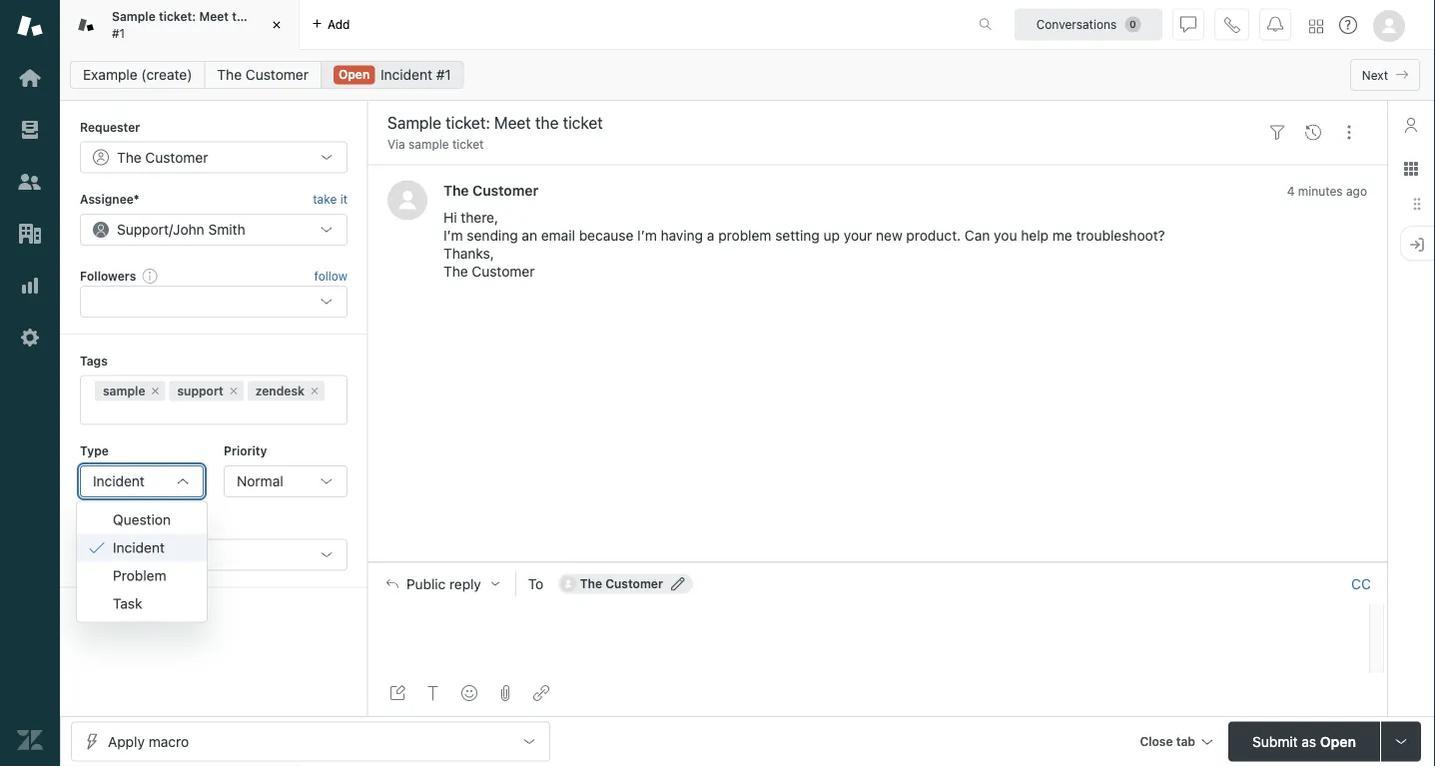 Task type: locate. For each thing, give the bounding box(es) containing it.
linked
[[80, 517, 119, 531]]

1 horizontal spatial #1
[[436, 66, 451, 83]]

0 vertical spatial #1
[[112, 26, 125, 40]]

customer inside secondary element
[[246, 66, 309, 83]]

-
[[93, 546, 99, 563]]

the customer link
[[204, 61, 322, 89], [444, 182, 539, 198]]

submit
[[1253, 733, 1298, 750]]

the customer right customer@example.com "image"
[[580, 577, 663, 591]]

customer
[[246, 66, 309, 83], [145, 149, 208, 165], [473, 182, 539, 198], [472, 263, 535, 280], [606, 577, 663, 591]]

edit user image
[[671, 577, 685, 591]]

the
[[217, 66, 242, 83], [117, 149, 142, 165], [444, 182, 469, 198], [444, 263, 468, 280], [580, 577, 602, 591]]

the down the sample ticket: meet the ticket #1
[[217, 66, 242, 83]]

the up hi
[[444, 182, 469, 198]]

2 remove image from the left
[[228, 385, 240, 397]]

0 vertical spatial sample
[[409, 137, 449, 151]]

secondary element
[[60, 55, 1436, 95]]

open down add at left top
[[339, 67, 370, 81]]

problem right a
[[719, 227, 772, 244]]

tags
[[80, 354, 108, 368]]

close image
[[267, 15, 287, 35]]

0 horizontal spatial remove image
[[149, 385, 161, 397]]

ticket right via
[[453, 137, 484, 151]]

ticket inside the sample ticket: meet the ticket #1
[[254, 10, 288, 24]]

2 vertical spatial incident
[[113, 540, 165, 556]]

0 horizontal spatial ticket
[[254, 10, 288, 24]]

incident up via
[[381, 66, 433, 83]]

cc button
[[1352, 575, 1372, 593]]

hide composer image
[[870, 554, 886, 570]]

4 minutes ago
[[1287, 184, 1368, 198]]

sample down tags
[[103, 384, 145, 398]]

customer down sending
[[472, 263, 535, 280]]

the customer up there,
[[444, 182, 539, 198]]

ticket right the
[[254, 10, 288, 24]]

tab containing sample ticket: meet the ticket
[[60, 0, 300, 50]]

i'm down hi
[[444, 227, 463, 244]]

0 vertical spatial problem
[[719, 227, 772, 244]]

#1
[[112, 26, 125, 40], [436, 66, 451, 83]]

apply macro
[[108, 733, 189, 750]]

1 vertical spatial open
[[1321, 733, 1357, 750]]

take
[[313, 192, 337, 206]]

1 remove image from the left
[[149, 385, 161, 397]]

the down thanks,
[[444, 263, 468, 280]]

apps image
[[1404, 161, 1420, 177]]

#1 up via sample ticket
[[436, 66, 451, 83]]

1 vertical spatial sample
[[103, 384, 145, 398]]

sending
[[467, 227, 518, 244]]

type
[[80, 444, 109, 458]]

1 horizontal spatial i'm
[[637, 227, 657, 244]]

linked problem element
[[80, 539, 348, 571]]

via sample ticket
[[388, 137, 484, 151]]

0 vertical spatial incident
[[381, 66, 433, 83]]

1 vertical spatial #1
[[436, 66, 451, 83]]

customer context image
[[1404, 117, 1420, 133]]

john
[[173, 221, 204, 238]]

4 minutes ago text field
[[1287, 184, 1368, 198]]

followers
[[80, 269, 136, 283]]

#1 down sample
[[112, 26, 125, 40]]

(create)
[[141, 66, 192, 83]]

0 horizontal spatial the customer link
[[204, 61, 322, 89]]

apply
[[108, 733, 145, 750]]

it
[[340, 192, 348, 206]]

the inside hi there, i'm sending an email because i'm having a problem setting up your new product. can you help me troubleshoot? thanks, the customer
[[444, 263, 468, 280]]

follow
[[314, 269, 348, 283]]

0 horizontal spatial #1
[[112, 26, 125, 40]]

customer up support / john smith
[[145, 149, 208, 165]]

your
[[844, 227, 872, 244]]

1 horizontal spatial remove image
[[228, 385, 240, 397]]

the customer inside requester element
[[117, 149, 208, 165]]

the
[[232, 10, 251, 24]]

follow button
[[314, 267, 348, 285]]

conversations button
[[1015, 8, 1163, 40]]

open
[[339, 67, 370, 81], [1321, 733, 1357, 750]]

ticket
[[254, 10, 288, 24], [453, 137, 484, 151]]

take it
[[313, 192, 348, 206]]

2 i'm from the left
[[637, 227, 657, 244]]

1 horizontal spatial problem
[[719, 227, 772, 244]]

1 vertical spatial incident
[[93, 473, 145, 490]]

public reply button
[[369, 563, 515, 605]]

the customer link down close icon
[[204, 61, 322, 89]]

remove image left support
[[149, 385, 161, 397]]

assignee* element
[[80, 214, 348, 246]]

0 horizontal spatial i'm
[[444, 227, 463, 244]]

the customer inside secondary element
[[217, 66, 309, 83]]

problem
[[719, 227, 772, 244], [122, 517, 171, 531]]

submit as open
[[1253, 733, 1357, 750]]

get started image
[[17, 65, 43, 91]]

the customer down requester
[[117, 149, 208, 165]]

add attachment image
[[498, 685, 513, 701]]

1 vertical spatial ticket
[[453, 137, 484, 151]]

support / john smith
[[117, 221, 245, 238]]

incident
[[381, 66, 433, 83], [93, 473, 145, 490], [113, 540, 165, 556]]

support
[[177, 384, 224, 398]]

tab
[[60, 0, 300, 50]]

example
[[83, 66, 137, 83]]

0 horizontal spatial problem
[[122, 517, 171, 531]]

hi
[[444, 209, 457, 226]]

0 horizontal spatial sample
[[103, 384, 145, 398]]

add button
[[300, 0, 362, 49]]

incident inside secondary element
[[381, 66, 433, 83]]

remove image right support
[[228, 385, 240, 397]]

up
[[824, 227, 840, 244]]

support
[[117, 221, 169, 238]]

4
[[1287, 184, 1295, 198]]

the customer down close icon
[[217, 66, 309, 83]]

1 horizontal spatial the customer link
[[444, 182, 539, 198]]

i'm left having in the left of the page
[[637, 227, 657, 244]]

remove image for sample
[[149, 385, 161, 397]]

sample right via
[[409, 137, 449, 151]]

avatar image
[[388, 180, 428, 220]]

/
[[169, 221, 173, 238]]

meet
[[199, 10, 229, 24]]

0 vertical spatial the customer link
[[204, 61, 322, 89]]

incident button
[[80, 466, 204, 498]]

the inside requester element
[[117, 149, 142, 165]]

0 horizontal spatial open
[[339, 67, 370, 81]]

tab
[[1177, 735, 1196, 749]]

open right as
[[1321, 733, 1357, 750]]

1 vertical spatial the customer link
[[444, 182, 539, 198]]

the customer link inside secondary element
[[204, 61, 322, 89]]

me
[[1053, 227, 1073, 244]]

ticket actions image
[[1342, 125, 1358, 141]]

0 vertical spatial ticket
[[254, 10, 288, 24]]

1 horizontal spatial sample
[[409, 137, 449, 151]]

there,
[[461, 209, 499, 226]]

0 vertical spatial open
[[339, 67, 370, 81]]

customer inside requester element
[[145, 149, 208, 165]]

close
[[1140, 735, 1173, 749]]

remove image
[[149, 385, 161, 397], [228, 385, 240, 397]]

the customer
[[217, 66, 309, 83], [117, 149, 208, 165], [444, 182, 539, 198], [580, 577, 663, 591]]

reply
[[450, 575, 481, 592]]

having
[[661, 227, 703, 244]]

1 horizontal spatial ticket
[[453, 137, 484, 151]]

i'm
[[444, 227, 463, 244], [637, 227, 657, 244]]

sample
[[409, 137, 449, 151], [103, 384, 145, 398]]

incident option
[[77, 534, 207, 562]]

incident inside incident option
[[113, 540, 165, 556]]

customer down close icon
[[246, 66, 309, 83]]

the down requester
[[117, 149, 142, 165]]

incident down linked problem
[[113, 540, 165, 556]]

problem up incident option
[[122, 517, 171, 531]]

zendesk image
[[17, 727, 43, 753]]

the customer link up there,
[[444, 182, 539, 198]]

incident down type
[[93, 473, 145, 490]]

a
[[707, 227, 715, 244]]



Task type: describe. For each thing, give the bounding box(es) containing it.
open inside secondary element
[[339, 67, 370, 81]]

displays possible ticket submission types image
[[1394, 734, 1410, 750]]

customer left edit user image at the left of the page
[[606, 577, 663, 591]]

1 horizontal spatial open
[[1321, 733, 1357, 750]]

customer up there,
[[473, 182, 539, 198]]

followers element
[[80, 286, 348, 318]]

setting
[[775, 227, 820, 244]]

incident inside incident popup button
[[93, 473, 145, 490]]

an
[[522, 227, 537, 244]]

example (create) button
[[70, 61, 205, 89]]

organizations image
[[17, 221, 43, 247]]

reporting image
[[17, 273, 43, 299]]

incident for #1
[[381, 66, 433, 83]]

help
[[1021, 227, 1049, 244]]

1 i'm from the left
[[444, 227, 463, 244]]

type list box
[[76, 501, 208, 623]]

problem
[[113, 568, 166, 584]]

zendesk
[[256, 384, 305, 398]]

incident #1
[[381, 66, 451, 83]]

next
[[1362, 68, 1389, 82]]

requester
[[80, 120, 140, 134]]

get help image
[[1340, 16, 1358, 34]]

the right customer@example.com "image"
[[580, 577, 602, 591]]

example (create)
[[83, 66, 192, 83]]

cc
[[1352, 575, 1372, 592]]

macro
[[149, 733, 189, 750]]

close tab
[[1140, 735, 1196, 749]]

add link (cmd k) image
[[533, 685, 549, 701]]

can
[[965, 227, 990, 244]]

minutes
[[1299, 184, 1343, 198]]

#1 inside secondary element
[[436, 66, 451, 83]]

assignee*
[[80, 192, 139, 206]]

main element
[[0, 0, 60, 766]]

tabs tab list
[[60, 0, 958, 50]]

priority
[[224, 444, 267, 458]]

hi there, i'm sending an email because i'm having a problem setting up your new product. can you help me troubleshoot? thanks, the customer
[[444, 209, 1166, 280]]

info on adding followers image
[[142, 268, 158, 284]]

filter image
[[1270, 125, 1286, 141]]

customer@example.com image
[[560, 576, 576, 592]]

new
[[876, 227, 903, 244]]

email
[[541, 227, 575, 244]]

remove image for support
[[228, 385, 240, 397]]

normal
[[237, 473, 283, 490]]

views image
[[17, 117, 43, 143]]

conversations
[[1037, 17, 1117, 31]]

button displays agent's chat status as invisible. image
[[1181, 16, 1197, 32]]

because
[[579, 227, 634, 244]]

notifications image
[[1268, 16, 1284, 32]]

close tab button
[[1131, 722, 1221, 765]]

question
[[113, 512, 171, 528]]

question option
[[77, 506, 207, 534]]

ago
[[1347, 184, 1368, 198]]

smith
[[208, 221, 245, 238]]

take it button
[[313, 189, 348, 210]]

customer inside hi there, i'm sending an email because i'm having a problem setting up your new product. can you help me troubleshoot? thanks, the customer
[[472, 263, 535, 280]]

next button
[[1351, 59, 1421, 91]]

#1 inside the sample ticket: meet the ticket #1
[[112, 26, 125, 40]]

thanks,
[[444, 245, 494, 262]]

requester element
[[80, 141, 348, 173]]

you
[[994, 227, 1018, 244]]

draft mode image
[[390, 685, 406, 701]]

public reply
[[407, 575, 481, 592]]

product.
[[907, 227, 961, 244]]

public
[[407, 575, 446, 592]]

insert emojis image
[[462, 685, 478, 701]]

ticket:
[[159, 10, 196, 24]]

to
[[528, 575, 544, 592]]

format text image
[[426, 685, 442, 701]]

admin image
[[17, 325, 43, 351]]

Subject field
[[384, 111, 1256, 135]]

events image
[[1306, 125, 1322, 141]]

task
[[113, 596, 142, 612]]

problem inside hi there, i'm sending an email because i'm having a problem setting up your new product. can you help me troubleshoot? thanks, the customer
[[719, 227, 772, 244]]

customers image
[[17, 169, 43, 195]]

linked problem
[[80, 517, 171, 531]]

Public reply composer text field
[[378, 605, 1364, 647]]

troubleshoot?
[[1076, 227, 1166, 244]]

incident for incident option
[[113, 540, 165, 556]]

problem option
[[77, 562, 207, 590]]

zendesk support image
[[17, 13, 43, 39]]

sample
[[112, 10, 156, 24]]

zendesk products image
[[1310, 19, 1324, 33]]

the inside secondary element
[[217, 66, 242, 83]]

sample ticket: meet the ticket #1
[[112, 10, 288, 40]]

as
[[1302, 733, 1317, 750]]

via
[[388, 137, 405, 151]]

remove image
[[309, 385, 321, 397]]

task option
[[77, 590, 207, 618]]

1 vertical spatial problem
[[122, 517, 171, 531]]

normal button
[[224, 466, 348, 498]]

add
[[328, 17, 350, 31]]



Task type: vqa. For each thing, say whether or not it's contained in the screenshot.
right 'i'm'
yes



